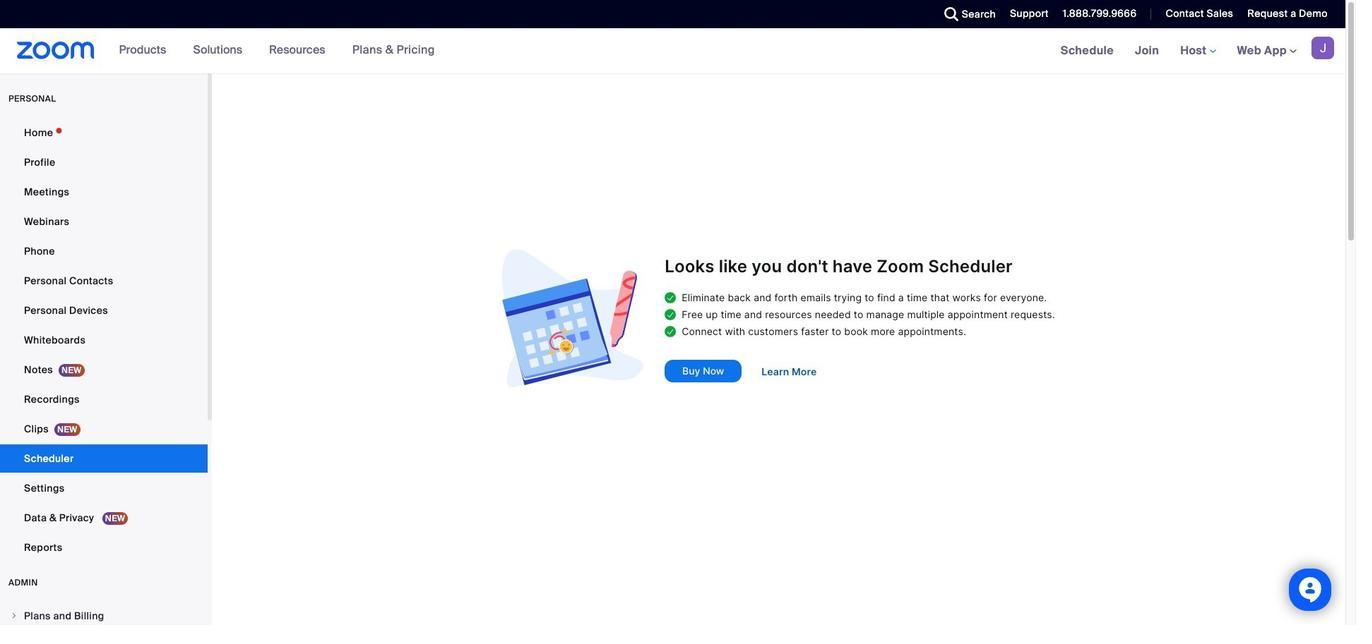 Task type: describe. For each thing, give the bounding box(es) containing it.
personal menu menu
[[0, 119, 208, 564]]

zoom logo image
[[17, 42, 94, 59]]



Task type: locate. For each thing, give the bounding box(es) containing it.
profile picture image
[[1312, 37, 1334, 59]]

right image
[[10, 612, 18, 621]]

meetings navigation
[[1050, 28, 1346, 74]]

menu item
[[0, 603, 208, 626]]

product information navigation
[[109, 28, 446, 73]]

banner
[[0, 28, 1346, 74]]



Task type: vqa. For each thing, say whether or not it's contained in the screenshot.
Personal Menu menu
yes



